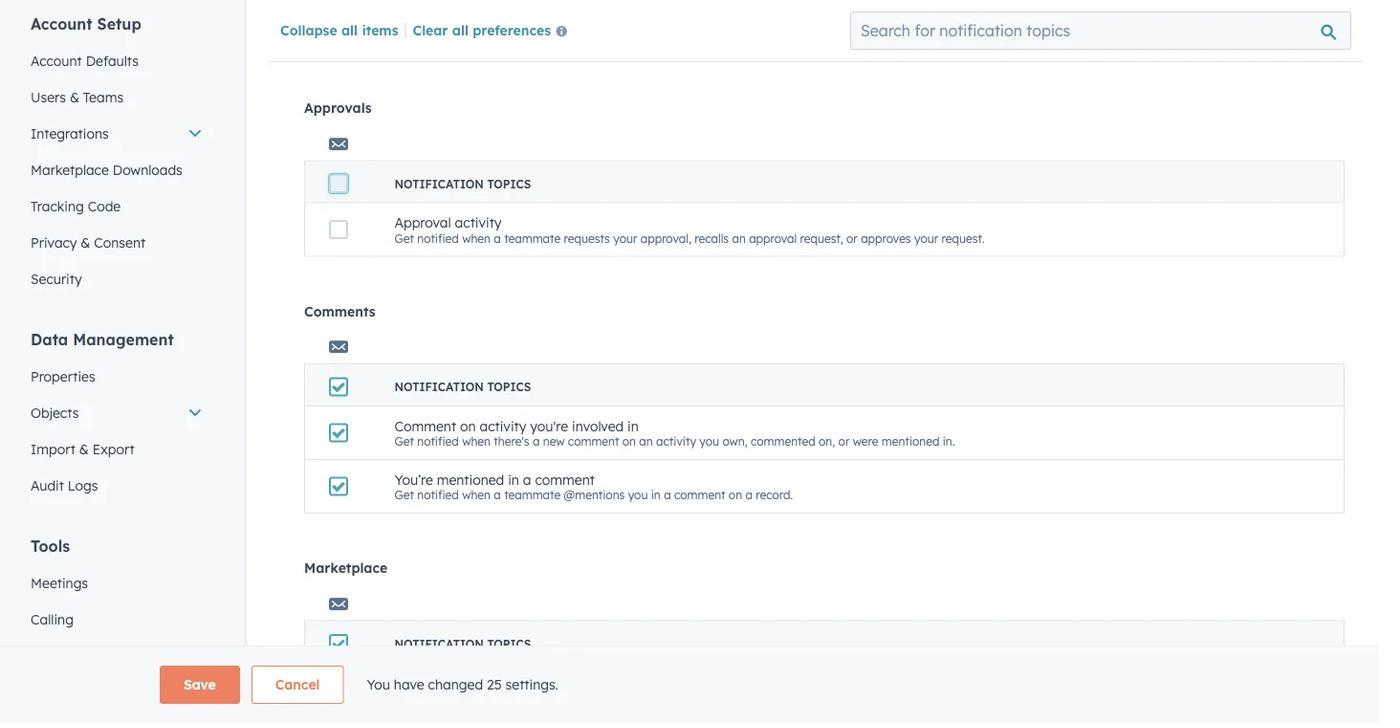 Task type: vqa. For each thing, say whether or not it's contained in the screenshot.
Record updates
no



Task type: describe. For each thing, give the bounding box(es) containing it.
all for clear
[[452, 21, 469, 38]]

when inside comment on activity you're involved in get notified when there's a new comment on an activity you own, commented on, or were mentioned in.
[[462, 434, 491, 449]]

in inside comment on activity you're involved in get notified when there's a new comment on an activity you own, commented on, or were mentioned in.
[[628, 417, 639, 434]]

to
[[597, 691, 608, 706]]

cancel
[[275, 677, 320, 693]]

reported
[[748, 691, 795, 706]]

consent
[[94, 234, 146, 251]]

collapse all items
[[280, 21, 399, 38]]

activity inside approval activity get notified when a teammate requests your approval, recalls an approval request, or approves your request.
[[455, 214, 502, 231]]

data management
[[31, 330, 174, 349]]

objects
[[31, 405, 79, 422]]

privacy & consent link
[[19, 225, 214, 261]]

25
[[487, 677, 502, 693]]

collapse all items button
[[280, 21, 399, 38]]

you've
[[655, 691, 689, 706]]

account defaults link
[[19, 43, 214, 79]]

approvals
[[304, 100, 372, 116]]

code
[[88, 198, 121, 215]]

properties
[[31, 368, 95, 385]]

request,
[[801, 231, 844, 245]]

marketplace downloads link
[[19, 152, 214, 189]]

notified inside approval activity get notified when a teammate requests your approval, recalls an approval request, or approves your request.
[[417, 231, 459, 245]]

get inside marketplace profile reviews get notified when updates are made to reviews you've written or reported in the solutions marketplace.
[[395, 691, 414, 706]]

account setup element
[[19, 13, 214, 298]]

topics for marketplace
[[488, 637, 531, 651]]

notified inside 'you're mentioned in a comment get notified when a teammate @mentions you in a comment on a record.'
[[417, 488, 459, 502]]

integrations button
[[19, 116, 214, 152]]

meetings
[[31, 575, 88, 592]]

audit
[[31, 478, 64, 494]]

export
[[93, 441, 135, 458]]

in.
[[943, 434, 956, 449]]

a inside comment on activity you're involved in get notified when there's a new comment on an activity you own, commented on, or were mentioned in.
[[533, 434, 540, 449]]

you're
[[530, 417, 569, 434]]

marketplace for marketplace profile reviews get notified when updates are made to reviews you've written or reported in the solutions marketplace.
[[395, 674, 473, 691]]

new
[[543, 434, 565, 449]]

1 horizontal spatial on
[[623, 434, 636, 449]]

save button
[[160, 666, 240, 704]]

approves
[[861, 231, 912, 245]]

privacy
[[31, 234, 77, 251]]

when inside approval activity get notified when a teammate requests your approval, recalls an approval request, or approves your request.
[[462, 231, 491, 245]]

topics for comments
[[488, 380, 531, 394]]

notification for comments
[[395, 380, 484, 394]]

& for teams
[[70, 89, 79, 106]]

settings.
[[506, 677, 559, 693]]

request
[[504, 28, 545, 42]]

marketplace.
[[884, 691, 954, 706]]

notification topics for approvals
[[395, 177, 531, 191]]

you
[[367, 677, 390, 693]]

properties link
[[19, 359, 214, 395]]

an inside approval activity get notified when a teammate requests your approval, recalls an approval request, or approves your request.
[[732, 231, 746, 245]]

management
[[73, 330, 174, 349]]

users & teams link
[[19, 79, 214, 116]]

there's
[[494, 434, 530, 449]]

notification for marketplace
[[395, 637, 484, 651]]

reviews
[[520, 674, 571, 691]]

2 your from the left
[[915, 231, 939, 245]]

1 your from the left
[[614, 231, 638, 245]]

account for account setup
[[31, 14, 92, 33]]

@mentions
[[564, 488, 625, 502]]

request.
[[942, 231, 985, 245]]

marketplace profile reviews get notified when updates are made to reviews you've written or reported in the solutions marketplace.
[[395, 674, 954, 706]]

data
[[31, 330, 68, 349]]

tracking code link
[[19, 189, 214, 225]]

account defaults
[[31, 53, 139, 69]]

tools element
[[19, 536, 214, 723]]

are
[[542, 691, 559, 706]]

marketplace downloads
[[31, 162, 183, 178]]

notification for approvals
[[395, 177, 484, 191]]

defaults
[[86, 53, 139, 69]]

topics for approvals
[[488, 177, 531, 191]]

collapse
[[280, 21, 338, 38]]

or inside approval activity get notified when a teammate requests your approval, recalls an approval request, or approves your request.
[[847, 231, 858, 245]]

own,
[[723, 434, 748, 449]]

cookie scan status get notified when a request scan finishes
[[395, 11, 618, 42]]

save
[[184, 677, 216, 693]]

in inside marketplace profile reviews get notified when updates are made to reviews you've written or reported in the solutions marketplace.
[[798, 691, 807, 706]]

get inside comment on activity you're involved in get notified when there's a new comment on an activity you own, commented on, or were mentioned in.
[[395, 434, 414, 449]]

a inside approval activity get notified when a teammate requests your approval, recalls an approval request, or approves your request.
[[494, 231, 501, 245]]

objects button
[[19, 395, 214, 432]]

mentioned inside 'you're mentioned in a comment get notified when a teammate @mentions you in a comment on a record.'
[[437, 471, 505, 488]]

cookie
[[395, 11, 438, 28]]

updates
[[494, 691, 538, 706]]

downloads
[[113, 162, 183, 178]]

commented
[[751, 434, 816, 449]]

finishes
[[577, 28, 618, 42]]

activity left you're
[[480, 417, 527, 434]]

users & teams
[[31, 89, 124, 106]]

record.
[[756, 488, 793, 502]]

clear
[[413, 21, 448, 38]]

written
[[692, 691, 730, 706]]

solutions
[[831, 691, 881, 706]]

teams
[[83, 89, 124, 106]]

the
[[811, 691, 828, 706]]

security link
[[19, 261, 214, 298]]

recalls
[[695, 231, 729, 245]]

notified inside cookie scan status get notified when a request scan finishes
[[417, 28, 459, 42]]

preferences
[[473, 21, 551, 38]]

or inside comment on activity you're involved in get notified when there's a new comment on an activity you own, commented on, or were mentioned in.
[[839, 434, 850, 449]]

marketplace for marketplace downloads
[[31, 162, 109, 178]]

import & export
[[31, 441, 135, 458]]

tracking code
[[31, 198, 121, 215]]



Task type: locate. For each thing, give the bounding box(es) containing it.
2 notified from the top
[[417, 231, 459, 245]]

2 get from the top
[[395, 231, 414, 245]]

1 vertical spatial account
[[31, 53, 82, 69]]

0 vertical spatial topics
[[488, 177, 531, 191]]

made
[[562, 691, 594, 706]]

5 get from the top
[[395, 691, 414, 706]]

scan right request
[[548, 28, 573, 42]]

data management element
[[19, 329, 214, 504]]

tools
[[31, 537, 70, 556]]

you have changed 25 settings.
[[367, 677, 559, 693]]

in left the
[[798, 691, 807, 706]]

in right "involved"
[[628, 417, 639, 434]]

cancel button
[[251, 666, 344, 704]]

1 horizontal spatial your
[[915, 231, 939, 245]]

on up 'you're mentioned in a comment get notified when a teammate @mentions you in a comment on a record.' at the bottom
[[623, 434, 636, 449]]

privacy & consent
[[31, 234, 146, 251]]

0 horizontal spatial mentioned
[[437, 471, 505, 488]]

notification topics
[[395, 177, 531, 191], [395, 380, 531, 394], [395, 637, 531, 651]]

0 horizontal spatial marketplace
[[31, 162, 109, 178]]

when inside marketplace profile reviews get notified when updates are made to reviews you've written or reported in the solutions marketplace.
[[462, 691, 491, 706]]

comment
[[395, 417, 457, 434]]

all for collapse
[[342, 21, 358, 38]]

you left the own,
[[700, 434, 720, 449]]

on right comment
[[460, 417, 476, 434]]

&
[[70, 89, 79, 106], [81, 234, 90, 251], [79, 441, 89, 458]]

meetings link
[[19, 566, 214, 602]]

on inside 'you're mentioned in a comment get notified when a teammate @mentions you in a comment on a record.'
[[729, 488, 743, 502]]

all right clear
[[452, 21, 469, 38]]

2 topics from the top
[[488, 380, 531, 394]]

1 get from the top
[[395, 28, 414, 42]]

2 notification from the top
[[395, 380, 484, 394]]

2 vertical spatial or
[[733, 691, 744, 706]]

involved
[[572, 417, 624, 434]]

0 horizontal spatial scan
[[442, 11, 472, 28]]

2 vertical spatial notification
[[395, 637, 484, 651]]

1 topics from the top
[[488, 177, 531, 191]]

2 vertical spatial topics
[[488, 637, 531, 651]]

notification topics for marketplace
[[395, 637, 531, 651]]

0 vertical spatial or
[[847, 231, 858, 245]]

1 horizontal spatial all
[[452, 21, 469, 38]]

& right users
[[70, 89, 79, 106]]

3 topics from the top
[[488, 637, 531, 651]]

requests
[[564, 231, 610, 245]]

all
[[342, 21, 358, 38], [452, 21, 469, 38]]

all left items
[[342, 21, 358, 38]]

1 vertical spatial or
[[839, 434, 850, 449]]

3 get from the top
[[395, 434, 414, 449]]

audit logs link
[[19, 468, 214, 504]]

or right on,
[[839, 434, 850, 449]]

marketplace
[[31, 162, 109, 178], [304, 560, 388, 577], [395, 674, 473, 691]]

in down there's
[[508, 471, 520, 488]]

0 vertical spatial teammate
[[504, 231, 561, 245]]

notification up comment
[[395, 380, 484, 394]]

you're
[[395, 471, 433, 488]]

reviews
[[611, 691, 651, 706]]

items
[[362, 21, 399, 38]]

when inside cookie scan status get notified when a request scan finishes
[[462, 28, 491, 42]]

your
[[614, 231, 638, 245], [915, 231, 939, 245]]

0 vertical spatial &
[[70, 89, 79, 106]]

1 vertical spatial &
[[81, 234, 90, 251]]

2 teammate from the top
[[504, 488, 561, 502]]

profile
[[477, 674, 517, 691]]

account up account defaults at the left of the page
[[31, 14, 92, 33]]

& for consent
[[81, 234, 90, 251]]

activity left the own,
[[657, 434, 697, 449]]

4 get from the top
[[395, 488, 414, 502]]

Search for notification topics search field
[[851, 11, 1352, 50]]

tracking
[[31, 198, 84, 215]]

comments
[[304, 303, 376, 320]]

notification up changed
[[395, 637, 484, 651]]

1 notification topics from the top
[[395, 177, 531, 191]]

users
[[31, 89, 66, 106]]

security
[[31, 271, 82, 288]]

2 horizontal spatial on
[[729, 488, 743, 502]]

1 vertical spatial marketplace
[[304, 560, 388, 577]]

0 horizontal spatial all
[[342, 21, 358, 38]]

status
[[475, 11, 514, 28]]

were
[[853, 434, 879, 449]]

marketplace inside account setup element
[[31, 162, 109, 178]]

you inside comment on activity you're involved in get notified when there's a new comment on an activity you own, commented on, or were mentioned in.
[[700, 434, 720, 449]]

1 vertical spatial notification topics
[[395, 380, 531, 394]]

0 vertical spatial notification
[[395, 177, 484, 191]]

mentioned down there's
[[437, 471, 505, 488]]

marketplace inside marketplace profile reviews get notified when updates are made to reviews you've written or reported in the solutions marketplace.
[[395, 674, 473, 691]]

all inside button
[[452, 21, 469, 38]]

approval,
[[641, 231, 692, 245]]

1 horizontal spatial you
[[700, 434, 720, 449]]

import
[[31, 441, 75, 458]]

get inside 'you're mentioned in a comment get notified when a teammate @mentions you in a comment on a record.'
[[395, 488, 414, 502]]

1 vertical spatial teammate
[[504, 488, 561, 502]]

approval
[[749, 231, 797, 245]]

an right recalls
[[732, 231, 746, 245]]

3 notified from the top
[[417, 434, 459, 449]]

1 notified from the top
[[417, 28, 459, 42]]

activity right approval
[[455, 214, 502, 231]]

notification topics up comment
[[395, 380, 531, 394]]

1 vertical spatial mentioned
[[437, 471, 505, 488]]

you inside 'you're mentioned in a comment get notified when a teammate @mentions you in a comment on a record.'
[[628, 488, 648, 502]]

marketplace for marketplace
[[304, 560, 388, 577]]

comment right new
[[568, 434, 620, 449]]

2 vertical spatial marketplace
[[395, 674, 473, 691]]

logs
[[68, 478, 98, 494]]

your right requests
[[614, 231, 638, 245]]

comment
[[568, 434, 620, 449], [535, 471, 595, 488], [675, 488, 726, 502]]

calling
[[31, 611, 74, 628]]

get inside approval activity get notified when a teammate requests your approval, recalls an approval request, or approves your request.
[[395, 231, 414, 245]]

or inside marketplace profile reviews get notified when updates are made to reviews you've written or reported in the solutions marketplace.
[[733, 691, 744, 706]]

account for account defaults
[[31, 53, 82, 69]]

5 when from the top
[[462, 691, 491, 706]]

1 horizontal spatial mentioned
[[882, 434, 940, 449]]

3 notification from the top
[[395, 637, 484, 651]]

a inside cookie scan status get notified when a request scan finishes
[[494, 28, 501, 42]]

& for export
[[79, 441, 89, 458]]

0 horizontal spatial you
[[628, 488, 648, 502]]

account
[[31, 14, 92, 33], [31, 53, 82, 69]]

or right written at the right bottom of page
[[733, 691, 744, 706]]

4 when from the top
[[462, 488, 491, 502]]

comment on activity you're involved in get notified when there's a new comment on an activity you own, commented on, or were mentioned in.
[[395, 417, 956, 449]]

1 all from the left
[[342, 21, 358, 38]]

1 when from the top
[[462, 28, 491, 42]]

0 vertical spatial an
[[732, 231, 746, 245]]

& right "privacy"
[[81, 234, 90, 251]]

3 notification topics from the top
[[395, 637, 531, 651]]

1 vertical spatial topics
[[488, 380, 531, 394]]

2 when from the top
[[462, 231, 491, 245]]

mentioned inside comment on activity you're involved in get notified when there's a new comment on an activity you own, commented on, or were mentioned in.
[[882, 434, 940, 449]]

notified inside marketplace profile reviews get notified when updates are made to reviews you've written or reported in the solutions marketplace.
[[417, 691, 459, 706]]

1 horizontal spatial marketplace
[[304, 560, 388, 577]]

in right @mentions
[[651, 488, 661, 502]]

approval activity get notified when a teammate requests your approval, recalls an approval request, or approves your request.
[[395, 214, 985, 245]]

2 all from the left
[[452, 21, 469, 38]]

comment inside comment on activity you're involved in get notified when there's a new comment on an activity you own, commented on, or were mentioned in.
[[568, 434, 620, 449]]

topics
[[488, 177, 531, 191], [488, 380, 531, 394], [488, 637, 531, 651]]

4 notified from the top
[[417, 488, 459, 502]]

an
[[732, 231, 746, 245], [640, 434, 653, 449]]

1 account from the top
[[31, 14, 92, 33]]

or right request,
[[847, 231, 858, 245]]

1 horizontal spatial an
[[732, 231, 746, 245]]

on,
[[819, 434, 836, 449]]

& inside data management element
[[79, 441, 89, 458]]

0 horizontal spatial your
[[614, 231, 638, 245]]

0 vertical spatial mentioned
[[882, 434, 940, 449]]

import & export link
[[19, 432, 214, 468]]

you
[[700, 434, 720, 449], [628, 488, 648, 502]]

your left 'request.'
[[915, 231, 939, 245]]

1 notification from the top
[[395, 177, 484, 191]]

0 vertical spatial you
[[700, 434, 720, 449]]

teammate inside 'you're mentioned in a comment get notified when a teammate @mentions you in a comment on a record.'
[[504, 488, 561, 502]]

0 vertical spatial account
[[31, 14, 92, 33]]

calling link
[[19, 602, 214, 638]]

1 teammate from the top
[[504, 231, 561, 245]]

mentioned
[[882, 434, 940, 449], [437, 471, 505, 488]]

notification up approval
[[395, 177, 484, 191]]

notification topics for comments
[[395, 380, 531, 394]]

teammate left requests
[[504, 231, 561, 245]]

2 account from the top
[[31, 53, 82, 69]]

1 horizontal spatial scan
[[548, 28, 573, 42]]

approval
[[395, 214, 451, 231]]

2 horizontal spatial marketplace
[[395, 674, 473, 691]]

an right "involved"
[[640, 434, 653, 449]]

3 when from the top
[[462, 434, 491, 449]]

1 vertical spatial an
[[640, 434, 653, 449]]

2 notification topics from the top
[[395, 380, 531, 394]]

when inside 'you're mentioned in a comment get notified when a teammate @mentions you in a comment on a record.'
[[462, 488, 491, 502]]

a
[[494, 28, 501, 42], [494, 231, 501, 245], [533, 434, 540, 449], [523, 471, 532, 488], [494, 488, 501, 502], [664, 488, 671, 502], [746, 488, 753, 502]]

clear all preferences
[[413, 21, 551, 38]]

comment down new
[[535, 471, 595, 488]]

you right @mentions
[[628, 488, 648, 502]]

mentioned left in.
[[882, 434, 940, 449]]

or
[[847, 231, 858, 245], [839, 434, 850, 449], [733, 691, 744, 706]]

clear all preferences button
[[413, 20, 575, 43]]

1 vertical spatial notification
[[395, 380, 484, 394]]

notification topics up approval
[[395, 177, 531, 191]]

2 vertical spatial notification topics
[[395, 637, 531, 651]]

& left export
[[79, 441, 89, 458]]

1 vertical spatial you
[[628, 488, 648, 502]]

0 vertical spatial marketplace
[[31, 162, 109, 178]]

scan
[[442, 11, 472, 28], [548, 28, 573, 42]]

on left record.
[[729, 488, 743, 502]]

have
[[394, 677, 425, 693]]

account up users
[[31, 53, 82, 69]]

0 vertical spatial notification topics
[[395, 177, 531, 191]]

you're mentioned in a comment get notified when a teammate @mentions you in a comment on a record.
[[395, 471, 793, 502]]

comment down the own,
[[675, 488, 726, 502]]

teammate down there's
[[504, 488, 561, 502]]

setup
[[97, 14, 141, 33]]

2 vertical spatial &
[[79, 441, 89, 458]]

notification topics up you have changed 25 settings.
[[395, 637, 531, 651]]

changed
[[428, 677, 483, 693]]

teammate
[[504, 231, 561, 245], [504, 488, 561, 502]]

teammate inside approval activity get notified when a teammate requests your approval, recalls an approval request, or approves your request.
[[504, 231, 561, 245]]

notified inside comment on activity you're involved in get notified when there's a new comment on an activity you own, commented on, or were mentioned in.
[[417, 434, 459, 449]]

integrations
[[31, 125, 109, 142]]

on
[[460, 417, 476, 434], [623, 434, 636, 449], [729, 488, 743, 502]]

5 notified from the top
[[417, 691, 459, 706]]

an inside comment on activity you're involved in get notified when there's a new comment on an activity you own, commented on, or were mentioned in.
[[640, 434, 653, 449]]

in
[[628, 417, 639, 434], [508, 471, 520, 488], [651, 488, 661, 502], [798, 691, 807, 706]]

audit logs
[[31, 478, 98, 494]]

get inside cookie scan status get notified when a request scan finishes
[[395, 28, 414, 42]]

account setup
[[31, 14, 141, 33]]

scan left status
[[442, 11, 472, 28]]

0 horizontal spatial an
[[640, 434, 653, 449]]

0 horizontal spatial on
[[460, 417, 476, 434]]



